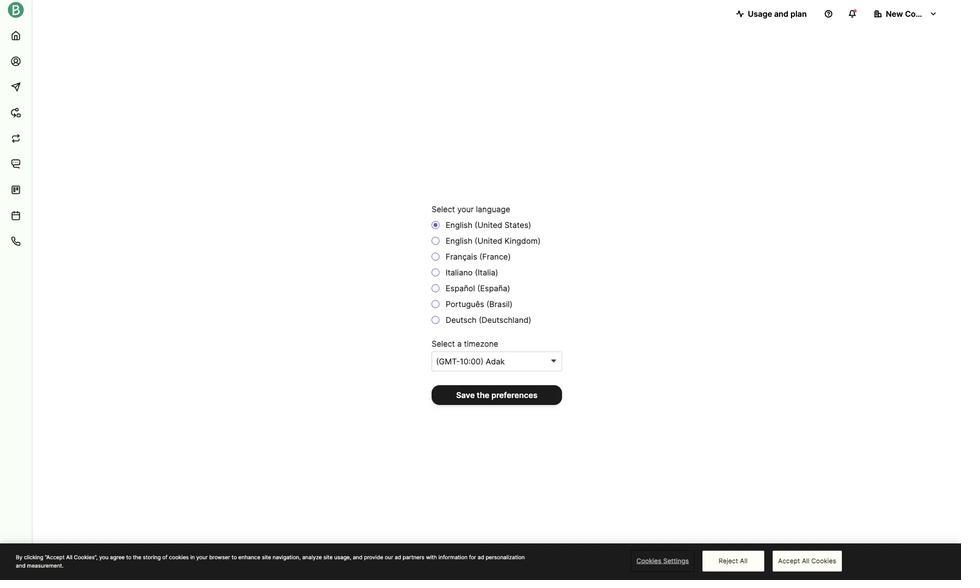 Task type: locate. For each thing, give the bounding box(es) containing it.
for
[[469, 554, 476, 561]]

english (united kingdom)
[[444, 236, 541, 246]]

all right "accept
[[66, 554, 72, 561]]

the inside by clicking "accept all cookies", you agree to the storing of cookies in your browser to enhance site navigation, analyze site usage, and provide our ad partners with information for ad personalization and measurement.
[[133, 554, 141, 561]]

0 vertical spatial (united
[[475, 220, 502, 230]]

your
[[457, 204, 474, 214], [196, 554, 208, 561]]

2 english from the top
[[446, 236, 473, 246]]

0 vertical spatial the
[[477, 390, 490, 400]]

analyze
[[302, 554, 322, 561]]

1 horizontal spatial and
[[353, 554, 363, 561]]

personalization
[[486, 554, 525, 561]]

and left plan
[[774, 9, 789, 19]]

language
[[476, 204, 510, 214]]

select left a
[[432, 338, 455, 348]]

agree
[[110, 554, 125, 561]]

0 horizontal spatial all
[[66, 554, 72, 561]]

all right "accept"
[[802, 557, 810, 565]]

(united down english (united states) on the top of page
[[475, 236, 502, 246]]

browser
[[209, 554, 230, 561]]

2 horizontal spatial and
[[774, 9, 789, 19]]

reject all
[[719, 557, 748, 565]]

usage
[[748, 9, 772, 19]]

0 horizontal spatial site
[[262, 554, 271, 561]]

0 vertical spatial english
[[446, 220, 473, 230]]

1 select from the top
[[432, 204, 455, 214]]

information
[[439, 554, 468, 561]]

enhance
[[238, 554, 260, 561]]

2 select from the top
[[432, 338, 455, 348]]

states)
[[505, 220, 531, 230]]

1 vertical spatial select
[[432, 338, 455, 348]]

ad right our
[[395, 554, 401, 561]]

and right 'usage,'
[[353, 554, 363, 561]]

all for reject all
[[740, 557, 748, 565]]

your inside by clicking "accept all cookies", you agree to the storing of cookies in your browser to enhance site navigation, analyze site usage, and provide our ad partners with information for ad personalization and measurement.
[[196, 554, 208, 561]]

0 horizontal spatial to
[[126, 554, 131, 561]]

1 horizontal spatial site
[[324, 554, 333, 561]]

you
[[99, 554, 109, 561]]

"accept
[[45, 554, 65, 561]]

select up english (united states) on the top of page
[[432, 204, 455, 214]]

english
[[446, 220, 473, 230], [446, 236, 473, 246]]

cookies
[[169, 554, 189, 561]]

cookies right "accept"
[[812, 557, 837, 565]]

1 vertical spatial your
[[196, 554, 208, 561]]

by
[[16, 554, 22, 561]]

0 horizontal spatial ad
[[395, 554, 401, 561]]

select
[[432, 204, 455, 214], [432, 338, 455, 348]]

2 ad from the left
[[478, 554, 484, 561]]

1 horizontal spatial the
[[477, 390, 490, 400]]

1 cookies from the left
[[637, 557, 662, 565]]

2 cookies from the left
[[812, 557, 837, 565]]

cookies
[[637, 557, 662, 565], [812, 557, 837, 565]]

1 horizontal spatial cookies
[[812, 557, 837, 565]]

0 horizontal spatial your
[[196, 554, 208, 561]]

0 horizontal spatial cookies
[[637, 557, 662, 565]]

0 vertical spatial your
[[457, 204, 474, 214]]

company
[[905, 9, 942, 19]]

1 horizontal spatial ad
[[478, 554, 484, 561]]

(united for kingdom)
[[475, 236, 502, 246]]

clicking
[[24, 554, 43, 561]]

cookies settings
[[637, 557, 689, 565]]

cookies left the settings at bottom
[[637, 557, 662, 565]]

1 vertical spatial the
[[133, 554, 141, 561]]

0 horizontal spatial the
[[133, 554, 141, 561]]

1 english from the top
[[446, 220, 473, 230]]

the
[[477, 390, 490, 400], [133, 554, 141, 561]]

storing
[[143, 554, 161, 561]]

ad right for
[[478, 554, 484, 561]]

1 vertical spatial english
[[446, 236, 473, 246]]

our
[[385, 554, 393, 561]]

2 horizontal spatial all
[[802, 557, 810, 565]]

ad
[[395, 554, 401, 561], [478, 554, 484, 561]]

timezone
[[464, 338, 498, 348]]

0 vertical spatial and
[[774, 9, 789, 19]]

2 (united from the top
[[475, 236, 502, 246]]

site
[[262, 554, 271, 561], [324, 554, 333, 561]]

plan
[[791, 9, 807, 19]]

the right save
[[477, 390, 490, 400]]

1 (united from the top
[[475, 220, 502, 230]]

0 horizontal spatial and
[[16, 562, 25, 569]]

site right enhance
[[262, 554, 271, 561]]

a
[[457, 338, 462, 348]]

your up english (united states) on the top of page
[[457, 204, 474, 214]]

the left storing
[[133, 554, 141, 561]]

english down select your language
[[446, 220, 473, 230]]

all for accept all cookies
[[802, 557, 810, 565]]

to right agree
[[126, 554, 131, 561]]

the inside save the preferences button
[[477, 390, 490, 400]]

provide
[[364, 554, 383, 561]]

1 horizontal spatial all
[[740, 557, 748, 565]]

español (españa)
[[444, 283, 510, 293]]

to
[[126, 554, 131, 561], [232, 554, 237, 561]]

site left 'usage,'
[[324, 554, 333, 561]]

and down by
[[16, 562, 25, 569]]

1 horizontal spatial to
[[232, 554, 237, 561]]

1 vertical spatial (united
[[475, 236, 502, 246]]

(united up english (united kingdom)
[[475, 220, 502, 230]]

(españa)
[[477, 283, 510, 293]]

all
[[66, 554, 72, 561], [740, 557, 748, 565], [802, 557, 810, 565]]

0 vertical spatial select
[[432, 204, 455, 214]]

deutsch
[[446, 315, 477, 325]]

navigation,
[[273, 554, 301, 561]]

new
[[886, 9, 903, 19]]

kingdom)
[[505, 236, 541, 246]]

usage and plan
[[748, 9, 807, 19]]

all right the reject
[[740, 557, 748, 565]]

your right in
[[196, 554, 208, 561]]

english for english (united kingdom)
[[446, 236, 473, 246]]

reject
[[719, 557, 738, 565]]

and
[[774, 9, 789, 19], [353, 554, 363, 561], [16, 562, 25, 569]]

to right browser
[[232, 554, 237, 561]]

english up français
[[446, 236, 473, 246]]

1 vertical spatial and
[[353, 554, 363, 561]]

(united
[[475, 220, 502, 230], [475, 236, 502, 246]]

(italia)
[[475, 267, 498, 277]]

português (brasil)
[[444, 299, 513, 309]]



Task type: vqa. For each thing, say whether or not it's contained in the screenshot.
"your" in By clicking "Accept All Cookies", you agree to the storing of cookies in your browser to enhance site navigation, analyze site usage, and provide our ad partners with information for ad personalization and measurement.
no



Task type: describe. For each thing, give the bounding box(es) containing it.
with
[[426, 554, 437, 561]]

2 vertical spatial and
[[16, 562, 25, 569]]

(united for states)
[[475, 220, 502, 230]]

português
[[446, 299, 484, 309]]

cookies",
[[74, 554, 98, 561]]

select a timezone
[[432, 338, 498, 348]]

cookies settings button
[[632, 551, 694, 571]]

accept
[[778, 557, 800, 565]]

preferences
[[491, 390, 538, 400]]

in
[[190, 554, 195, 561]]

save the preferences button
[[432, 385, 562, 405]]

select your language
[[432, 204, 510, 214]]

measurement.
[[27, 562, 64, 569]]

save
[[456, 390, 475, 400]]

2 site from the left
[[324, 554, 333, 561]]

new company button
[[866, 4, 945, 24]]

settings
[[663, 557, 689, 565]]

1 to from the left
[[126, 554, 131, 561]]

italiano (italia)
[[444, 267, 498, 277]]

deutsch (deutschland)
[[444, 315, 531, 325]]

english (united states)
[[444, 220, 531, 230]]

1 ad from the left
[[395, 554, 401, 561]]

new company
[[886, 9, 942, 19]]

select for select a timezone
[[432, 338, 455, 348]]

reject all button
[[702, 551, 764, 571]]

accept all cookies button
[[773, 551, 842, 571]]

by clicking "accept all cookies", you agree to the storing of cookies in your browser to enhance site navigation, analyze site usage, and provide our ad partners with information for ad personalization and measurement.
[[16, 554, 525, 569]]

(france)
[[480, 251, 511, 261]]

1 horizontal spatial your
[[457, 204, 474, 214]]

(brasil)
[[487, 299, 513, 309]]

italiano
[[446, 267, 473, 277]]

usage and plan button
[[728, 4, 815, 24]]

accept all cookies
[[778, 557, 837, 565]]

partners
[[403, 554, 425, 561]]

english for english (united states)
[[446, 220, 473, 230]]

all inside by clicking "accept all cookies", you agree to the storing of cookies in your browser to enhance site navigation, analyze site usage, and provide our ad partners with information for ad personalization and measurement.
[[66, 554, 72, 561]]

and inside button
[[774, 9, 789, 19]]

français
[[446, 251, 477, 261]]

select for select your language
[[432, 204, 455, 214]]

save the preferences
[[456, 390, 538, 400]]

1 site from the left
[[262, 554, 271, 561]]

of
[[162, 554, 168, 561]]

usage,
[[334, 554, 351, 561]]

español
[[446, 283, 475, 293]]

français (france)
[[444, 251, 511, 261]]

2 to from the left
[[232, 554, 237, 561]]

(deutschland)
[[479, 315, 531, 325]]



